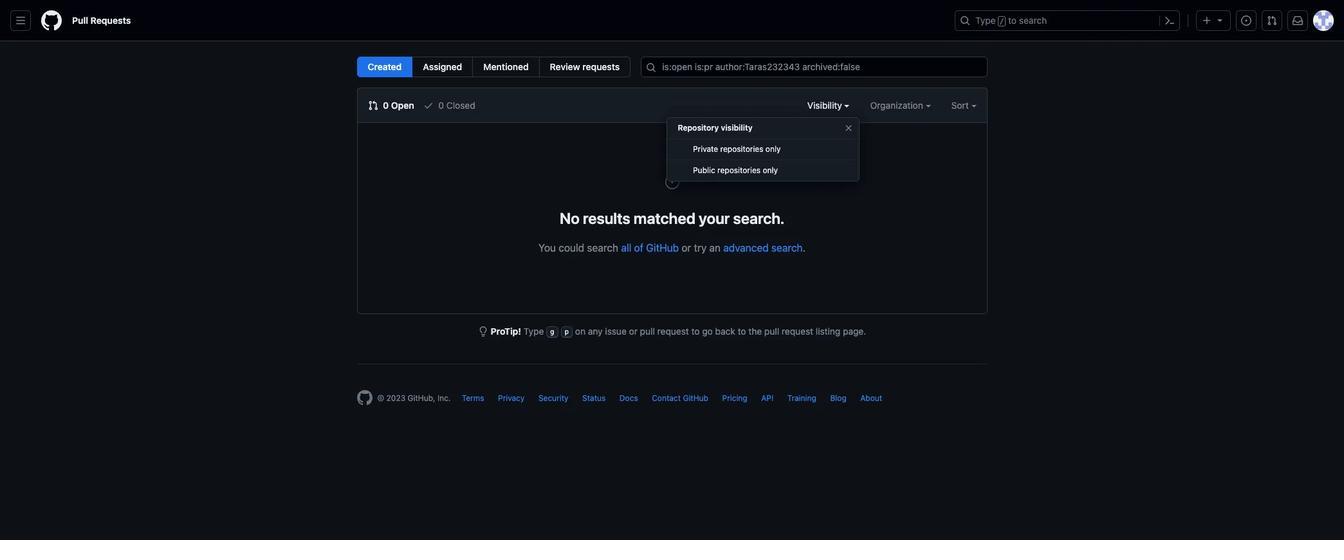 Task type: describe. For each thing, give the bounding box(es) containing it.
0 vertical spatial github
[[646, 242, 679, 254]]

0 horizontal spatial to
[[692, 326, 700, 337]]

1 vertical spatial type
[[524, 326, 544, 337]]

your
[[699, 209, 730, 227]]

0 for open
[[383, 100, 389, 111]]

triangle down image
[[1215, 15, 1226, 25]]

api link
[[762, 394, 774, 403]]

organization button
[[871, 98, 931, 112]]

pull
[[72, 15, 88, 26]]

light bulb image
[[478, 326, 488, 337]]

command palette image
[[1165, 15, 1175, 26]]

0 horizontal spatial search
[[587, 242, 619, 254]]

terms link
[[462, 394, 484, 403]]

private
[[694, 144, 719, 154]]

assigned link
[[412, 57, 473, 77]]

0 open link
[[368, 98, 414, 112]]

1 horizontal spatial to
[[738, 326, 746, 337]]

listing
[[816, 326, 841, 337]]

2 request from the left
[[782, 326, 814, 337]]

0 open
[[381, 100, 414, 111]]

homepage image inside 'footer'
[[357, 390, 372, 406]]

©
[[378, 394, 384, 403]]

1 horizontal spatial issue opened image
[[1242, 15, 1252, 26]]

visibility button
[[808, 98, 850, 112]]

github inside 'footer'
[[683, 394, 709, 403]]

contact github
[[652, 394, 709, 403]]

organization
[[871, 100, 926, 111]]

about
[[861, 394, 883, 403]]

contact github link
[[652, 394, 709, 403]]

inc.
[[438, 394, 451, 403]]

pull requests
[[72, 15, 131, 26]]

any
[[588, 326, 603, 337]]

public repositories only link
[[668, 160, 860, 182]]

docs
[[620, 394, 638, 403]]

repository visibility
[[678, 123, 753, 133]]

1 horizontal spatial type
[[976, 15, 996, 26]]

search image
[[646, 62, 657, 73]]

review
[[550, 61, 580, 72]]

Issues search field
[[641, 57, 988, 77]]

1 request from the left
[[658, 326, 689, 337]]

review requests
[[550, 61, 620, 72]]

repository
[[678, 123, 719, 133]]

status
[[583, 394, 606, 403]]

/
[[1000, 17, 1005, 26]]

assigned
[[423, 61, 462, 72]]

mentioned
[[484, 61, 529, 72]]

0 horizontal spatial or
[[629, 326, 638, 337]]

only for private repositories only
[[766, 144, 782, 154]]

privacy link
[[498, 394, 525, 403]]

git pull request image
[[368, 100, 378, 111]]

notifications image
[[1293, 15, 1304, 26]]

p
[[565, 328, 569, 336]]

g
[[550, 328, 555, 336]]

0 closed
[[436, 100, 476, 111]]

you
[[539, 242, 556, 254]]

visibility
[[721, 123, 753, 133]]

you could search all of github or try an advanced search .
[[539, 242, 806, 254]]



Task type: vqa. For each thing, say whether or not it's contained in the screenshot.
the right issue opened icon
yes



Task type: locate. For each thing, give the bounding box(es) containing it.
to right /
[[1009, 15, 1017, 26]]

requests
[[583, 61, 620, 72]]

results
[[583, 209, 631, 227]]

search.
[[734, 209, 785, 227]]

1 pull from the left
[[640, 326, 655, 337]]

visibility
[[808, 100, 845, 111]]

close menu image
[[844, 123, 855, 133]]

0 horizontal spatial github
[[646, 242, 679, 254]]

0 horizontal spatial pull
[[640, 326, 655, 337]]

0 vertical spatial homepage image
[[41, 10, 62, 31]]

0 horizontal spatial request
[[658, 326, 689, 337]]

about link
[[861, 394, 883, 403]]

0 vertical spatial only
[[766, 144, 782, 154]]

github
[[646, 242, 679, 254], [683, 394, 709, 403]]

issue
[[605, 326, 627, 337]]

no
[[560, 209, 580, 227]]

homepage image left pull
[[41, 10, 62, 31]]

protip! type g
[[491, 326, 555, 337]]

1 horizontal spatial github
[[683, 394, 709, 403]]

privacy
[[498, 394, 525, 403]]

on
[[575, 326, 586, 337]]

only for public repositories only
[[763, 165, 779, 175]]

sort
[[952, 100, 969, 111]]

2 0 from the left
[[439, 100, 444, 111]]

only
[[766, 144, 782, 154], [763, 165, 779, 175]]

pull right issue
[[640, 326, 655, 337]]

blog link
[[831, 394, 847, 403]]

1 horizontal spatial request
[[782, 326, 814, 337]]

0 vertical spatial repositories
[[721, 144, 764, 154]]

2 horizontal spatial to
[[1009, 15, 1017, 26]]

.
[[803, 242, 806, 254]]

0 vertical spatial or
[[682, 242, 692, 254]]

repositories down private repositories only
[[718, 165, 761, 175]]

terms
[[462, 394, 484, 403]]

type left /
[[976, 15, 996, 26]]

0
[[383, 100, 389, 111], [439, 100, 444, 111]]

p on any issue or pull request to go back to the pull request listing page.
[[565, 326, 867, 337]]

0 horizontal spatial 0
[[383, 100, 389, 111]]

or
[[682, 242, 692, 254], [629, 326, 638, 337]]

matched
[[634, 209, 696, 227]]

github right contact on the bottom of the page
[[683, 394, 709, 403]]

1 vertical spatial homepage image
[[357, 390, 372, 406]]

to left go
[[692, 326, 700, 337]]

closed
[[447, 100, 476, 111]]

or right issue
[[629, 326, 638, 337]]

no results matched your search.
[[560, 209, 785, 227]]

1 horizontal spatial pull
[[765, 326, 780, 337]]

only down private repositories only 'link'
[[763, 165, 779, 175]]

request left the listing
[[782, 326, 814, 337]]

of
[[634, 242, 644, 254]]

1 vertical spatial repositories
[[718, 165, 761, 175]]

1 vertical spatial issue opened image
[[665, 174, 680, 190]]

1 0 from the left
[[383, 100, 389, 111]]

to left the
[[738, 326, 746, 337]]

request left go
[[658, 326, 689, 337]]

security link
[[539, 394, 569, 403]]

security
[[539, 394, 569, 403]]

© 2023 github, inc.
[[378, 394, 451, 403]]

type / to search
[[976, 15, 1048, 26]]

public repositories only
[[694, 165, 779, 175]]

search
[[1020, 15, 1048, 26], [587, 242, 619, 254], [772, 242, 803, 254]]

0 right check icon
[[439, 100, 444, 111]]

1 horizontal spatial homepage image
[[357, 390, 372, 406]]

2 pull from the left
[[765, 326, 780, 337]]

advanced search link
[[724, 242, 803, 254]]

issue opened image
[[1242, 15, 1252, 26], [665, 174, 680, 190]]

check image
[[423, 100, 434, 111]]

2023
[[387, 394, 406, 403]]

open
[[391, 100, 414, 111]]

1 horizontal spatial 0
[[439, 100, 444, 111]]

docs link
[[620, 394, 638, 403]]

all of github link
[[621, 242, 679, 254]]

type left g
[[524, 326, 544, 337]]

repositories inside 'link'
[[721, 144, 764, 154]]

advanced
[[724, 242, 769, 254]]

repositories for private
[[721, 144, 764, 154]]

0 closed link
[[423, 98, 476, 112]]

1 vertical spatial or
[[629, 326, 638, 337]]

only up public repositories only "link"
[[766, 144, 782, 154]]

request
[[658, 326, 689, 337], [782, 326, 814, 337]]

0 right git pull request icon
[[383, 100, 389, 111]]

footer
[[347, 364, 998, 438]]

protip!
[[491, 326, 521, 337]]

blog
[[831, 394, 847, 403]]

pull requests element
[[357, 57, 631, 77]]

api
[[762, 394, 774, 403]]

0 horizontal spatial issue opened image
[[665, 174, 680, 190]]

type
[[976, 15, 996, 26], [524, 326, 544, 337]]

all
[[621, 242, 632, 254]]

the
[[749, 326, 762, 337]]

pull right the
[[765, 326, 780, 337]]

issue opened image left git pull request image
[[1242, 15, 1252, 26]]

to
[[1009, 15, 1017, 26], [692, 326, 700, 337], [738, 326, 746, 337]]

contact
[[652, 394, 681, 403]]

0 horizontal spatial homepage image
[[41, 10, 62, 31]]

sort button
[[952, 98, 977, 112]]

Search all issues text field
[[641, 57, 988, 77]]

github right the of
[[646, 242, 679, 254]]

1 vertical spatial only
[[763, 165, 779, 175]]

an
[[710, 242, 721, 254]]

1 vertical spatial github
[[683, 394, 709, 403]]

footer containing © 2023 github, inc.
[[347, 364, 998, 438]]

search right /
[[1020, 15, 1048, 26]]

search left all
[[587, 242, 619, 254]]

search down search.
[[772, 242, 803, 254]]

review requests link
[[539, 57, 631, 77]]

public
[[694, 165, 716, 175]]

1 horizontal spatial or
[[682, 242, 692, 254]]

repositories inside "link"
[[718, 165, 761, 175]]

issue opened image left public
[[665, 174, 680, 190]]

homepage image
[[41, 10, 62, 31], [357, 390, 372, 406]]

private repositories only link
[[668, 139, 860, 160]]

0 horizontal spatial type
[[524, 326, 544, 337]]

git pull request image
[[1268, 15, 1278, 26]]

0 for closed
[[439, 100, 444, 111]]

back
[[716, 326, 736, 337]]

1 horizontal spatial search
[[772, 242, 803, 254]]

0 vertical spatial type
[[976, 15, 996, 26]]

training
[[788, 394, 817, 403]]

training link
[[788, 394, 817, 403]]

repositories down visibility
[[721, 144, 764, 154]]

pricing link
[[723, 394, 748, 403]]

requests
[[91, 15, 131, 26]]

go
[[703, 326, 713, 337]]

private repositories only
[[694, 144, 782, 154]]

try
[[694, 242, 707, 254]]

homepage image left ©
[[357, 390, 372, 406]]

repositories
[[721, 144, 764, 154], [718, 165, 761, 175]]

mentioned link
[[473, 57, 540, 77]]

2 horizontal spatial search
[[1020, 15, 1048, 26]]

or left the try
[[682, 242, 692, 254]]

only inside 'link'
[[766, 144, 782, 154]]

only inside "link"
[[763, 165, 779, 175]]

github,
[[408, 394, 436, 403]]

pull
[[640, 326, 655, 337], [765, 326, 780, 337]]

0 vertical spatial issue opened image
[[1242, 15, 1252, 26]]

repositories for public
[[718, 165, 761, 175]]

could
[[559, 242, 585, 254]]

pricing
[[723, 394, 748, 403]]

plus image
[[1203, 15, 1213, 26]]

page.
[[843, 326, 867, 337]]

status link
[[583, 394, 606, 403]]



